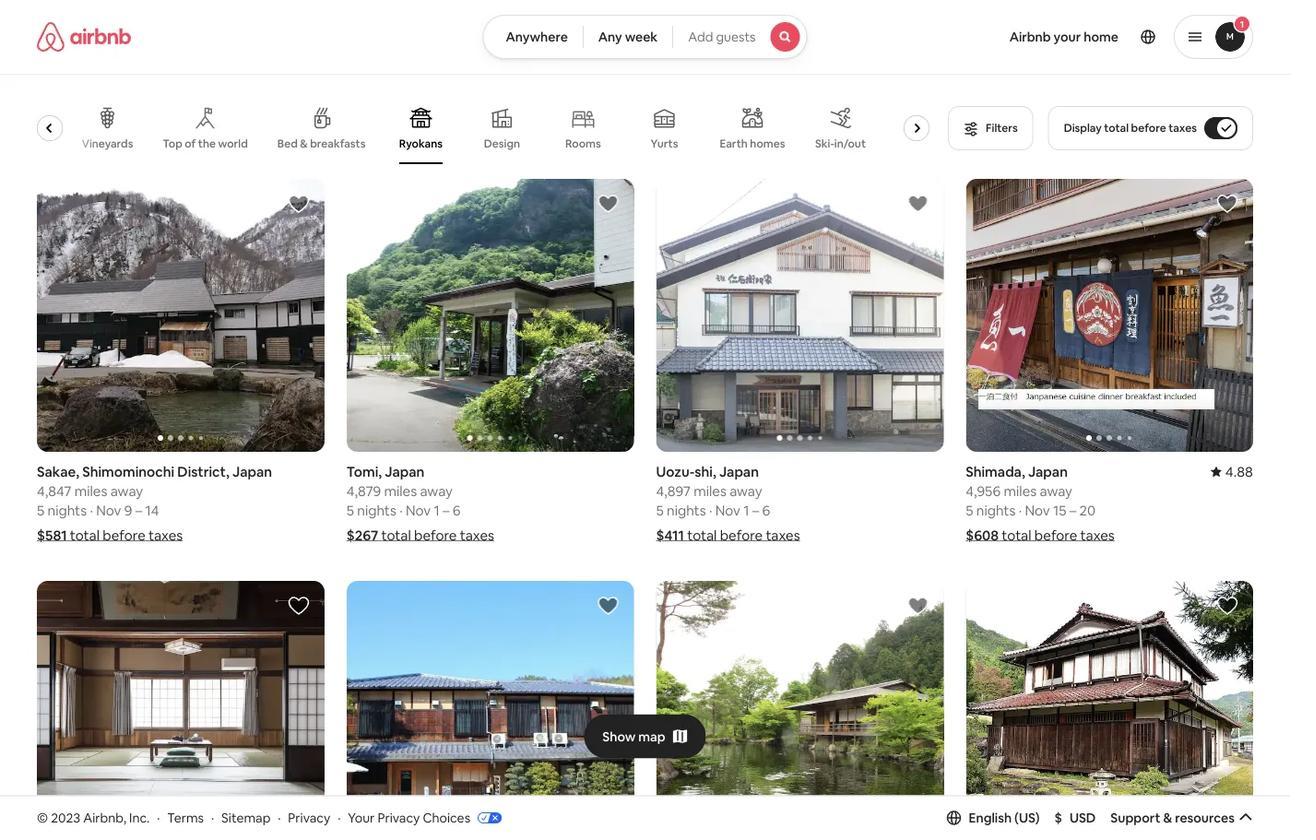 Task type: locate. For each thing, give the bounding box(es) containing it.
top
[[163, 137, 183, 151]]

taxes
[[1169, 121, 1197, 135], [149, 526, 183, 544], [460, 526, 494, 544], [766, 526, 800, 544], [1081, 526, 1115, 544]]

airbnb your home
[[1010, 29, 1119, 45]]

before inside tomi, japan 4,879 miles away 5 nights · nov 1 – 6 $267 total before taxes
[[414, 526, 457, 544]]

0 horizontal spatial privacy
[[288, 810, 330, 826]]

japan
[[232, 463, 272, 481], [385, 463, 425, 481], [719, 463, 759, 481], [1028, 463, 1068, 481]]

–
[[135, 501, 142, 519], [443, 501, 450, 519], [752, 501, 759, 519], [1070, 501, 1077, 519]]

1 6 from the left
[[453, 501, 461, 519]]

any week
[[598, 29, 658, 45]]

nights inside "sakae, shimominochi district, japan 4,847 miles away 5 nights · nov 9 – 14 $581 total before taxes"
[[48, 501, 87, 519]]

breakfasts
[[311, 137, 366, 151]]

2 6 from the left
[[762, 501, 771, 519]]

nov inside uozu-shi, japan 4,897 miles away 5 nights · nov 1 – 6 $411 total before taxes
[[716, 501, 741, 519]]

uozu-shi, japan 4,897 miles away 5 nights · nov 1 – 6 $411 total before taxes
[[656, 463, 800, 544]]

& right bed
[[301, 137, 308, 151]]

miles right 4,847
[[74, 482, 107, 500]]

1 5 from the left
[[37, 501, 45, 519]]

1 horizontal spatial 1
[[744, 501, 749, 519]]

$608
[[966, 526, 999, 544]]

& for resources
[[1164, 810, 1173, 826]]

japan right tomi, at bottom left
[[385, 463, 425, 481]]

total
[[1104, 121, 1129, 135], [70, 526, 100, 544], [381, 526, 411, 544], [687, 526, 717, 544], [1002, 526, 1032, 544]]

miles
[[74, 482, 107, 500], [384, 482, 417, 500], [694, 482, 727, 500], [1004, 482, 1037, 500]]

2 horizontal spatial 1
[[1241, 18, 1245, 30]]

3 nights from the left
[[667, 501, 706, 519]]

2 5 from the left
[[347, 501, 354, 519]]

· inside shimada, japan 4,956 miles away 5 nights · nov 15 – 20 $608 total before taxes
[[1019, 501, 1022, 519]]

choices
[[423, 810, 471, 826]]

nights
[[48, 501, 87, 519], [357, 501, 397, 519], [667, 501, 706, 519], [977, 501, 1016, 519]]

of
[[185, 137, 196, 151]]

shi,
[[695, 463, 717, 481]]

miles down "shimada,"
[[1004, 482, 1037, 500]]

away inside "sakae, shimominochi district, japan 4,847 miles away 5 nights · nov 9 – 14 $581 total before taxes"
[[110, 482, 143, 500]]

nights inside shimada, japan 4,956 miles away 5 nights · nov 15 – 20 $608 total before taxes
[[977, 501, 1016, 519]]

3 5 from the left
[[656, 501, 664, 519]]

0 horizontal spatial 1
[[434, 501, 440, 519]]

1 horizontal spatial privacy
[[378, 810, 420, 826]]

1
[[1241, 18, 1245, 30], [434, 501, 440, 519], [744, 501, 749, 519]]

2 – from the left
[[443, 501, 450, 519]]

vineyards
[[82, 137, 134, 151]]

japan inside uozu-shi, japan 4,897 miles away 5 nights · nov 1 – 6 $411 total before taxes
[[719, 463, 759, 481]]

filters button
[[948, 106, 1034, 150]]

4 nov from the left
[[1025, 501, 1050, 519]]

4.88 out of 5 average rating image
[[1211, 463, 1254, 481]]

1 japan from the left
[[232, 463, 272, 481]]

nov inside shimada, japan 4,956 miles away 5 nights · nov 15 – 20 $608 total before taxes
[[1025, 501, 1050, 519]]

5 down 4,956
[[966, 501, 974, 519]]

$267
[[347, 526, 379, 544]]

total right $267
[[381, 526, 411, 544]]

20
[[1080, 501, 1096, 519]]

nights down 4,897 on the bottom right of page
[[667, 501, 706, 519]]

ryokans
[[400, 137, 443, 151]]

before down 9
[[103, 526, 146, 544]]

4 away from the left
[[1040, 482, 1073, 500]]

5
[[37, 501, 45, 519], [347, 501, 354, 519], [656, 501, 664, 519], [966, 501, 974, 519]]

0 horizontal spatial 6
[[453, 501, 461, 519]]

4,897
[[656, 482, 691, 500]]

4,847
[[37, 482, 71, 500]]

& right support
[[1164, 810, 1173, 826]]

add guests
[[688, 29, 756, 45]]

miles down "shi,"
[[694, 482, 727, 500]]

9
[[124, 501, 132, 519]]

display
[[1064, 121, 1102, 135]]

0 vertical spatial &
[[301, 137, 308, 151]]

map
[[639, 728, 666, 745]]

miles inside tomi, japan 4,879 miles away 5 nights · nov 1 – 6 $267 total before taxes
[[384, 482, 417, 500]]

4 5 from the left
[[966, 501, 974, 519]]

$
[[1055, 810, 1063, 826]]

any
[[598, 29, 622, 45]]

away inside shimada, japan 4,956 miles away 5 nights · nov 15 – 20 $608 total before taxes
[[1040, 482, 1073, 500]]

in/out
[[835, 137, 867, 151]]

1 nights from the left
[[48, 501, 87, 519]]

4.88
[[1226, 463, 1254, 481]]

nights down 4,847
[[48, 501, 87, 519]]

home
[[1084, 29, 1119, 45]]

away inside uozu-shi, japan 4,897 miles away 5 nights · nov 1 – 6 $411 total before taxes
[[730, 482, 762, 500]]

show
[[603, 728, 636, 745]]

away up 15
[[1040, 482, 1073, 500]]

ski-
[[816, 137, 835, 151]]

inc.
[[129, 810, 150, 826]]

& inside group
[[301, 137, 308, 151]]

3 – from the left
[[752, 501, 759, 519]]

sakae,
[[37, 463, 79, 481]]

(us)
[[1015, 810, 1040, 826]]

2 japan from the left
[[385, 463, 425, 481]]

4 japan from the left
[[1028, 463, 1068, 481]]

1 – from the left
[[135, 501, 142, 519]]

1 miles from the left
[[74, 482, 107, 500]]

5 down 4,847
[[37, 501, 45, 519]]

privacy left your
[[288, 810, 330, 826]]

total inside button
[[1104, 121, 1129, 135]]

4 miles from the left
[[1004, 482, 1037, 500]]

anywhere button
[[483, 15, 584, 59]]

resources
[[1175, 810, 1235, 826]]

2 miles from the left
[[384, 482, 417, 500]]

before
[[1131, 121, 1167, 135], [103, 526, 146, 544], [414, 526, 457, 544], [720, 526, 763, 544], [1035, 526, 1078, 544]]

5 down 4,879
[[347, 501, 354, 519]]

3 japan from the left
[[719, 463, 759, 481]]

privacy right your
[[378, 810, 420, 826]]

terms · sitemap · privacy
[[167, 810, 330, 826]]

4 – from the left
[[1070, 501, 1077, 519]]

– inside shimada, japan 4,956 miles away 5 nights · nov 15 – 20 $608 total before taxes
[[1070, 501, 1077, 519]]

the
[[199, 137, 216, 151]]

yurts
[[651, 137, 679, 151]]

1 nov from the left
[[96, 501, 121, 519]]

2 nights from the left
[[357, 501, 397, 519]]

2 away from the left
[[420, 482, 453, 500]]

total right "$411"
[[687, 526, 717, 544]]

total inside tomi, japan 4,879 miles away 5 nights · nov 1 – 6 $267 total before taxes
[[381, 526, 411, 544]]

– inside uozu-shi, japan 4,897 miles away 5 nights · nov 1 – 6 $411 total before taxes
[[752, 501, 759, 519]]

miles right 4,879
[[384, 482, 417, 500]]

1 horizontal spatial 6
[[762, 501, 771, 519]]

total inside "sakae, shimominochi district, japan 4,847 miles away 5 nights · nov 9 – 14 $581 total before taxes"
[[70, 526, 100, 544]]

· inside "sakae, shimominochi district, japan 4,847 miles away 5 nights · nov 9 – 14 $581 total before taxes"
[[90, 501, 93, 519]]

earth homes
[[720, 137, 786, 151]]

·
[[90, 501, 93, 519], [400, 501, 403, 519], [709, 501, 712, 519], [1019, 501, 1022, 519], [157, 810, 160, 826], [211, 810, 214, 826], [278, 810, 281, 826], [338, 810, 341, 826]]

japan inside tomi, japan 4,879 miles away 5 nights · nov 1 – 6 $267 total before taxes
[[385, 463, 425, 481]]

add guests button
[[673, 15, 808, 59]]

japan up 15
[[1028, 463, 1068, 481]]

5 down 4,897 on the bottom right of page
[[656, 501, 664, 519]]

away up 9
[[110, 482, 143, 500]]

0 horizontal spatial &
[[301, 137, 308, 151]]

total right $608 on the bottom of the page
[[1002, 526, 1032, 544]]

nights inside uozu-shi, japan 4,897 miles away 5 nights · nov 1 – 6 $411 total before taxes
[[667, 501, 706, 519]]

total inside uozu-shi, japan 4,897 miles away 5 nights · nov 1 – 6 $411 total before taxes
[[687, 526, 717, 544]]

1 horizontal spatial &
[[1164, 810, 1173, 826]]

miles inside "sakae, shimominochi district, japan 4,847 miles away 5 nights · nov 9 – 14 $581 total before taxes"
[[74, 482, 107, 500]]

– inside "sakae, shimominochi district, japan 4,847 miles away 5 nights · nov 9 – 14 $581 total before taxes"
[[135, 501, 142, 519]]

4 nights from the left
[[977, 501, 1016, 519]]

&
[[301, 137, 308, 151], [1164, 810, 1173, 826]]

domes
[[904, 137, 941, 151]]

nights down 4,956
[[977, 501, 1016, 519]]

before down 15
[[1035, 526, 1078, 544]]

2 nov from the left
[[406, 501, 431, 519]]

5 inside shimada, japan 4,956 miles away 5 nights · nov 15 – 20 $608 total before taxes
[[966, 501, 974, 519]]

3 miles from the left
[[694, 482, 727, 500]]

before inside shimada, japan 4,956 miles away 5 nights · nov 15 – 20 $608 total before taxes
[[1035, 526, 1078, 544]]

japan inside "sakae, shimominochi district, japan 4,847 miles away 5 nights · nov 9 – 14 $581 total before taxes"
[[232, 463, 272, 481]]

1 away from the left
[[110, 482, 143, 500]]

add to wishlist: tomi, japan image
[[597, 193, 619, 215]]

3 away from the left
[[730, 482, 762, 500]]

nov
[[96, 501, 121, 519], [406, 501, 431, 519], [716, 501, 741, 519], [1025, 501, 1050, 519]]

total right $581
[[70, 526, 100, 544]]

away right 4,879
[[420, 482, 453, 500]]

nights down 4,879
[[357, 501, 397, 519]]

None search field
[[483, 15, 808, 59]]

4,879
[[347, 482, 381, 500]]

add to wishlist: 高岡市, japan image
[[288, 595, 310, 617]]

japan right district,
[[232, 463, 272, 481]]

uozu-
[[656, 463, 695, 481]]

airbnb,
[[83, 810, 126, 826]]

before right "$411"
[[720, 526, 763, 544]]

1 inside '1' dropdown button
[[1241, 18, 1245, 30]]

japan right "shi,"
[[719, 463, 759, 481]]

total right "display"
[[1104, 121, 1129, 135]]

before right $267
[[414, 526, 457, 544]]

privacy
[[288, 810, 330, 826], [378, 810, 420, 826]]

any week button
[[583, 15, 674, 59]]

taxes inside button
[[1169, 121, 1197, 135]]

© 2023 airbnb, inc. ·
[[37, 810, 160, 826]]

add to wishlist: hida, japan image
[[1217, 595, 1239, 617]]

nights inside tomi, japan 4,879 miles away 5 nights · nov 1 – 6 $267 total before taxes
[[357, 501, 397, 519]]

before right "display"
[[1131, 121, 1167, 135]]

away inside tomi, japan 4,879 miles away 5 nights · nov 1 – 6 $267 total before taxes
[[420, 482, 453, 500]]

6 inside uozu-shi, japan 4,897 miles away 5 nights · nov 1 – 6 $411 total before taxes
[[762, 501, 771, 519]]

before inside uozu-shi, japan 4,897 miles away 5 nights · nov 1 – 6 $411 total before taxes
[[720, 526, 763, 544]]

profile element
[[830, 0, 1254, 74]]

english (us)
[[969, 810, 1040, 826]]

& for breakfasts
[[301, 137, 308, 151]]

airbnb your home link
[[999, 18, 1130, 56]]

week
[[625, 29, 658, 45]]

add to wishlist: shimada, japan image
[[1217, 193, 1239, 215]]

1 inside tomi, japan 4,879 miles away 5 nights · nov 1 – 6 $267 total before taxes
[[434, 501, 440, 519]]

1 vertical spatial &
[[1164, 810, 1173, 826]]

away
[[110, 482, 143, 500], [420, 482, 453, 500], [730, 482, 762, 500], [1040, 482, 1073, 500]]

3 nov from the left
[[716, 501, 741, 519]]

support
[[1111, 810, 1161, 826]]

group
[[1, 92, 948, 164], [37, 179, 324, 452], [347, 179, 634, 452], [656, 179, 944, 452], [966, 179, 1254, 452], [37, 581, 324, 840], [347, 581, 634, 840], [656, 581, 944, 840], [966, 581, 1254, 840]]

6 inside tomi, japan 4,879 miles away 5 nights · nov 1 – 6 $267 total before taxes
[[453, 501, 461, 519]]

1 button
[[1174, 15, 1254, 59]]

tomi, japan 4,879 miles away 5 nights · nov 1 – 6 $267 total before taxes
[[347, 463, 494, 544]]

airbnb
[[1010, 29, 1051, 45]]

away right 4,897 on the bottom right of page
[[730, 482, 762, 500]]



Task type: describe. For each thing, give the bounding box(es) containing it.
your
[[348, 810, 375, 826]]

add to wishlist: fujieda, japan image
[[907, 595, 929, 617]]

world
[[219, 137, 248, 151]]

14
[[145, 501, 159, 519]]

2023
[[51, 810, 80, 826]]

sakae, shimominochi district, japan 4,847 miles away 5 nights · nov 9 – 14 $581 total before taxes
[[37, 463, 272, 544]]

bed
[[278, 137, 298, 151]]

rooms
[[566, 137, 602, 151]]

your privacy choices
[[348, 810, 471, 826]]

guests
[[716, 29, 756, 45]]

group containing boats
[[1, 92, 948, 164]]

· inside tomi, japan 4,879 miles away 5 nights · nov 1 – 6 $267 total before taxes
[[400, 501, 403, 519]]

shimominochi
[[82, 463, 175, 481]]

shimada,
[[966, 463, 1026, 481]]

earth
[[720, 137, 748, 151]]

sitemap
[[221, 810, 271, 826]]

your
[[1054, 29, 1081, 45]]

filters
[[986, 121, 1018, 135]]

– inside tomi, japan 4,879 miles away 5 nights · nov 1 – 6 $267 total before taxes
[[443, 501, 450, 519]]

anywhere
[[506, 29, 568, 45]]

support & resources
[[1111, 810, 1235, 826]]

usd
[[1070, 810, 1096, 826]]

$ usd
[[1055, 810, 1096, 826]]

ski-in/out
[[816, 137, 867, 151]]

$411
[[656, 526, 684, 544]]

your privacy choices link
[[348, 810, 502, 827]]

district,
[[177, 463, 230, 481]]

support & resources button
[[1111, 810, 1254, 826]]

design
[[485, 137, 521, 151]]

taxes inside "sakae, shimominochi district, japan 4,847 miles away 5 nights · nov 9 – 14 $581 total before taxes"
[[149, 526, 183, 544]]

display total before taxes button
[[1049, 106, 1254, 150]]

add to wishlist: sakae, shimominochi district, japan image
[[288, 193, 310, 215]]

add to wishlist: uozu-shi, japan image
[[907, 193, 929, 215]]

none search field containing anywhere
[[483, 15, 808, 59]]

homes
[[751, 137, 786, 151]]

before inside button
[[1131, 121, 1167, 135]]

sitemap link
[[221, 810, 271, 826]]

taxes inside shimada, japan 4,956 miles away 5 nights · nov 15 – 20 $608 total before taxes
[[1081, 526, 1115, 544]]

15
[[1053, 501, 1067, 519]]

4,956
[[966, 482, 1001, 500]]

total inside shimada, japan 4,956 miles away 5 nights · nov 15 – 20 $608 total before taxes
[[1002, 526, 1032, 544]]

· inside uozu-shi, japan 4,897 miles away 5 nights · nov 1 – 6 $411 total before taxes
[[709, 501, 712, 519]]

2 privacy from the left
[[378, 810, 420, 826]]

privacy link
[[288, 810, 330, 826]]

nov inside tomi, japan 4,879 miles away 5 nights · nov 1 – 6 $267 total before taxes
[[406, 501, 431, 519]]

terms link
[[167, 810, 204, 826]]

show map
[[603, 728, 666, 745]]

bed & breakfasts
[[278, 137, 366, 151]]

1 inside uozu-shi, japan 4,897 miles away 5 nights · nov 1 – 6 $411 total before taxes
[[744, 501, 749, 519]]

before inside "sakae, shimominochi district, japan 4,847 miles away 5 nights · nov 9 – 14 $581 total before taxes"
[[103, 526, 146, 544]]

boats
[[12, 137, 42, 151]]

terms
[[167, 810, 204, 826]]

1 privacy from the left
[[288, 810, 330, 826]]

top of the world
[[163, 137, 248, 151]]

5 inside uozu-shi, japan 4,897 miles away 5 nights · nov 1 – 6 $411 total before taxes
[[656, 501, 664, 519]]

tomi,
[[347, 463, 382, 481]]

english (us) button
[[947, 810, 1040, 826]]

display total before taxes
[[1064, 121, 1197, 135]]

japan inside shimada, japan 4,956 miles away 5 nights · nov 15 – 20 $608 total before taxes
[[1028, 463, 1068, 481]]

taxes inside tomi, japan 4,879 miles away 5 nights · nov 1 – 6 $267 total before taxes
[[460, 526, 494, 544]]

taxes inside uozu-shi, japan 4,897 miles away 5 nights · nov 1 – 6 $411 total before taxes
[[766, 526, 800, 544]]

$581
[[37, 526, 67, 544]]

5 inside tomi, japan 4,879 miles away 5 nights · nov 1 – 6 $267 total before taxes
[[347, 501, 354, 519]]

english
[[969, 810, 1012, 826]]

miles inside uozu-shi, japan 4,897 miles away 5 nights · nov 1 – 6 $411 total before taxes
[[694, 482, 727, 500]]

nov inside "sakae, shimominochi district, japan 4,847 miles away 5 nights · nov 9 – 14 $581 total before taxes"
[[96, 501, 121, 519]]

shimada, japan 4,956 miles away 5 nights · nov 15 – 20 $608 total before taxes
[[966, 463, 1115, 544]]

©
[[37, 810, 48, 826]]

add
[[688, 29, 713, 45]]

5 inside "sakae, shimominochi district, japan 4,847 miles away 5 nights · nov 9 – 14 $581 total before taxes"
[[37, 501, 45, 519]]

add to wishlist: 京都市, japan image
[[597, 595, 619, 617]]

miles inside shimada, japan 4,956 miles away 5 nights · nov 15 – 20 $608 total before taxes
[[1004, 482, 1037, 500]]

show map button
[[584, 715, 706, 759]]



Task type: vqa. For each thing, say whether or not it's contained in the screenshot.
second for from the top
no



